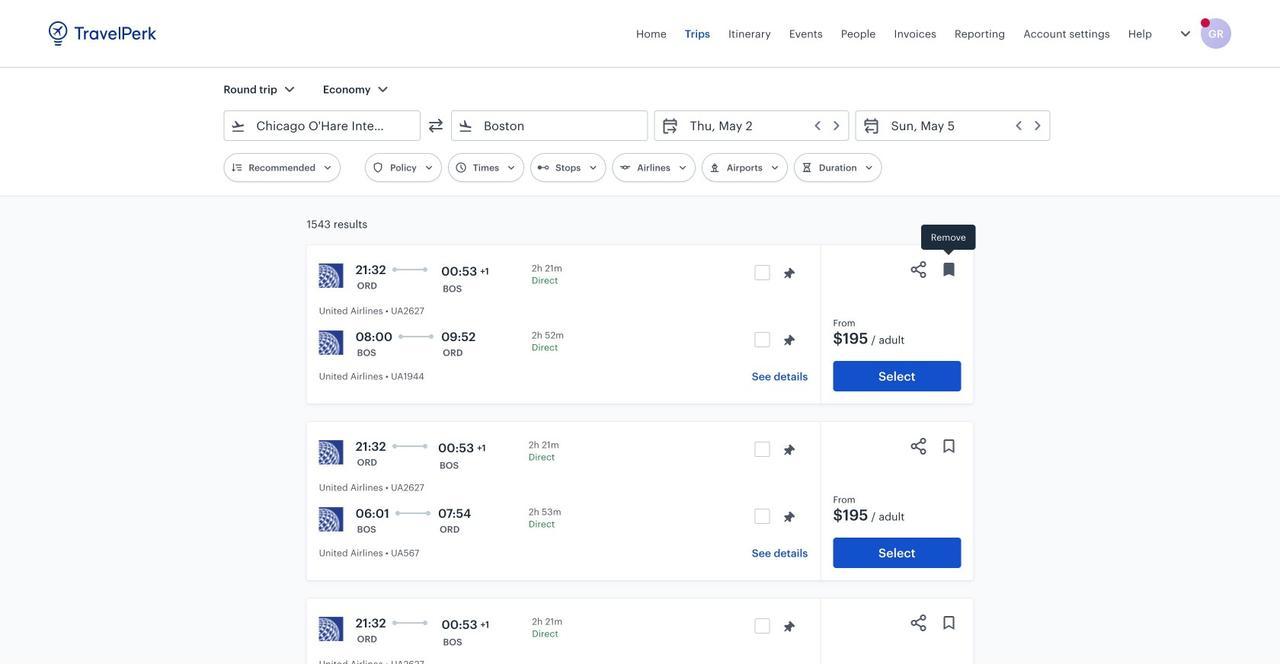 Task type: locate. For each thing, give the bounding box(es) containing it.
1 vertical spatial united airlines image
[[319, 441, 344, 465]]

0 vertical spatial united airlines image
[[319, 264, 344, 288]]

1 united airlines image from the top
[[319, 264, 344, 288]]

united airlines image for third united airlines image from the bottom
[[319, 264, 344, 288]]

1 vertical spatial united airlines image
[[319, 508, 344, 532]]

tooltip
[[922, 225, 976, 258]]

2 united airlines image from the top
[[319, 441, 344, 465]]

united airlines image
[[319, 331, 344, 355], [319, 508, 344, 532], [319, 618, 344, 642]]

To search field
[[473, 114, 628, 138]]

2 vertical spatial united airlines image
[[319, 618, 344, 642]]

united airlines image
[[319, 264, 344, 288], [319, 441, 344, 465]]

0 vertical spatial united airlines image
[[319, 331, 344, 355]]



Task type: vqa. For each thing, say whether or not it's contained in the screenshot.
Depart field
yes



Task type: describe. For each thing, give the bounding box(es) containing it.
united airlines image for 2nd united airlines image from the top
[[319, 441, 344, 465]]

Depart field
[[680, 114, 843, 138]]

From search field
[[246, 114, 400, 138]]

Return field
[[881, 114, 1044, 138]]

1 united airlines image from the top
[[319, 331, 344, 355]]

2 united airlines image from the top
[[319, 508, 344, 532]]

3 united airlines image from the top
[[319, 618, 344, 642]]



